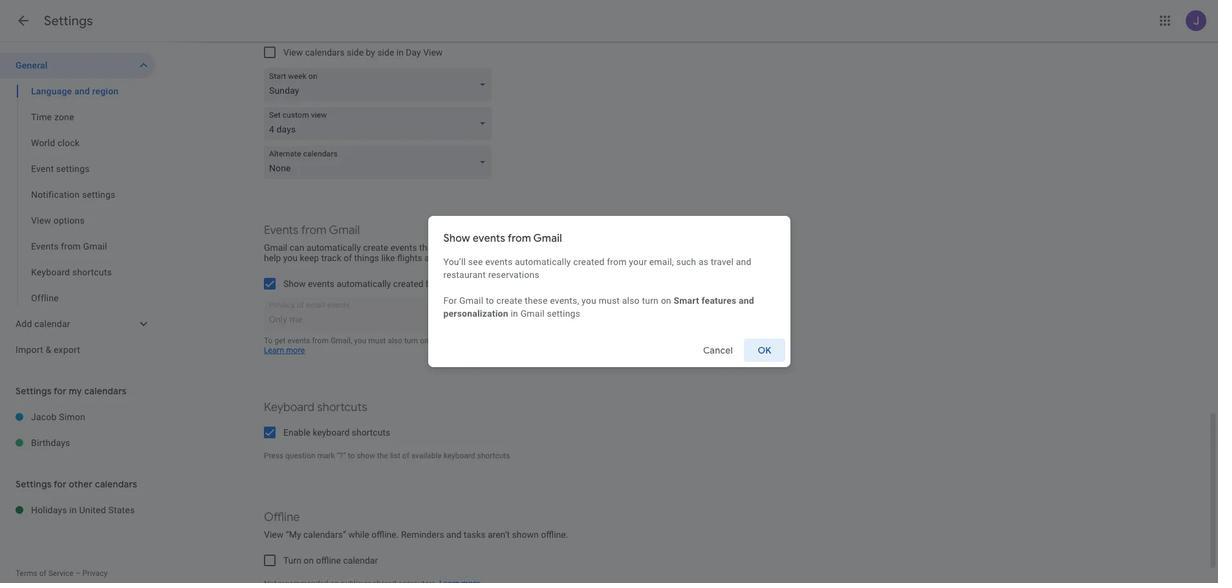 Task type: locate. For each thing, give the bounding box(es) containing it.
simon
[[59, 412, 85, 422]]

created down flights
[[393, 279, 424, 289]]

0 horizontal spatial offline
[[31, 293, 59, 303]]

0 horizontal spatial my
[[69, 386, 82, 397]]

settings
[[56, 164, 90, 174], [82, 190, 115, 200], [547, 309, 580, 319]]

0 horizontal spatial created
[[393, 279, 424, 289]]

smart inside "to get events from gmail, you must also turn on smart features and personalization learn more"
[[431, 336, 452, 345]]

must right gmail,
[[368, 336, 386, 345]]

zone
[[54, 112, 74, 122]]

events left 'that'
[[391, 243, 417, 253]]

1 vertical spatial automatically
[[515, 257, 571, 267]]

create inside show events from gmail dialog
[[497, 296, 522, 306]]

0 horizontal spatial create
[[363, 243, 388, 253]]

events up help
[[264, 223, 299, 238]]

terms of service link
[[16, 569, 74, 578]]

general tree item
[[0, 52, 155, 78]]

create inside events from gmail gmail can automatically create events that can be displayed on your calendar. these events will help you keep track of things like flights and other reservations.
[[363, 243, 388, 253]]

from up keep
[[301, 223, 327, 238]]

gmail down these
[[521, 309, 545, 319]]

settings down events,
[[547, 309, 580, 319]]

you'll see events automatically created from your email, such as travel and restaurant reservations
[[443, 257, 751, 280]]

holidays in united states
[[31, 505, 135, 516]]

offline up import & export
[[31, 293, 59, 303]]

0 horizontal spatial keyboard
[[31, 267, 70, 278]]

jacob simon tree item
[[0, 404, 155, 430]]

things
[[354, 253, 379, 263]]

your down "will"
[[629, 257, 647, 267]]

0 vertical spatial my
[[472, 279, 485, 289]]

events
[[473, 232, 505, 245], [391, 243, 417, 253], [605, 243, 631, 253], [485, 257, 513, 267], [308, 279, 334, 289], [287, 336, 310, 345]]

automatically
[[307, 243, 361, 253], [515, 257, 571, 267], [337, 279, 391, 289]]

0 vertical spatial keyboard
[[313, 428, 350, 438]]

show
[[443, 232, 470, 245], [283, 279, 306, 289]]

on down show events automatically created by gmail in my calendar
[[420, 336, 429, 345]]

create left flights
[[363, 243, 388, 253]]

in inside show events from gmail dialog
[[511, 309, 518, 319]]

and inside "to get events from gmail, you must also turn on smart features and personalization learn more"
[[485, 336, 498, 345]]

created inside you'll see events automatically created from your email, such as travel and restaurant reservations
[[573, 257, 605, 267]]

reservations
[[488, 270, 539, 280]]

settings for settings for other calendars
[[16, 479, 52, 490]]

settings up the notification settings
[[56, 164, 90, 174]]

1 vertical spatial you
[[582, 296, 596, 306]]

1 vertical spatial keyboard
[[444, 452, 475, 461]]

0 horizontal spatial also
[[388, 336, 402, 345]]

2 vertical spatial of
[[39, 569, 46, 578]]

1 horizontal spatial must
[[599, 296, 620, 306]]

offline view "my calendars" while offline. reminders and tasks aren't shown offline.
[[264, 510, 568, 540]]

to down reservations
[[486, 296, 494, 306]]

in left day
[[396, 47, 404, 58]]

0 vertical spatial show
[[443, 232, 470, 245]]

1 for from the top
[[54, 386, 66, 397]]

keyboard down events from gmail
[[31, 267, 70, 278]]

0 vertical spatial also
[[622, 296, 640, 306]]

0 horizontal spatial features
[[454, 336, 483, 345]]

my down see
[[472, 279, 485, 289]]

gmail up track
[[329, 223, 360, 238]]

automatically down things
[[337, 279, 391, 289]]

your left 'calendar.'
[[519, 243, 537, 253]]

0 vertical spatial keyboard
[[31, 267, 70, 278]]

terms of service – privacy
[[16, 569, 108, 578]]

your inside events from gmail gmail can automatically create events that can be displayed on your calendar. these events will help you keep track of things like flights and other reservations.
[[519, 243, 537, 253]]

your inside you'll see events automatically created from your email, such as travel and restaurant reservations
[[629, 257, 647, 267]]

0 vertical spatial to
[[486, 296, 494, 306]]

keyboard
[[31, 267, 70, 278], [264, 400, 315, 415]]

1 vertical spatial show
[[283, 279, 306, 289]]

automatically left like
[[307, 243, 361, 253]]

group
[[0, 78, 155, 311]]

0 vertical spatial create
[[363, 243, 388, 253]]

settings up jacob
[[16, 386, 52, 397]]

my
[[472, 279, 485, 289], [69, 386, 82, 397]]

must down you'll see events automatically created from your email, such as travel and restaurant reservations
[[599, 296, 620, 306]]

personalization
[[443, 309, 508, 319], [500, 336, 553, 345]]

gmail right for
[[459, 296, 483, 306]]

personalization down for
[[443, 309, 508, 319]]

0 horizontal spatial smart
[[431, 336, 452, 345]]

the
[[377, 452, 388, 461]]

and inside "smart features and personalization"
[[739, 296, 754, 306]]

keyboard shortcuts up enable
[[264, 400, 367, 415]]

from down options
[[61, 241, 81, 252]]

of right terms
[[39, 569, 46, 578]]

0 vertical spatial settings
[[56, 164, 90, 174]]

automatically down 'calendar.'
[[515, 257, 571, 267]]

you
[[283, 253, 298, 263], [582, 296, 596, 306], [354, 336, 366, 345]]

0 horizontal spatial events
[[31, 241, 59, 252]]

0 horizontal spatial show
[[283, 279, 306, 289]]

1 vertical spatial features
[[454, 336, 483, 345]]

events
[[264, 223, 299, 238], [31, 241, 59, 252]]

offline. right while
[[372, 530, 399, 540]]

0 horizontal spatial can
[[290, 243, 304, 253]]

0 horizontal spatial turn
[[404, 336, 418, 345]]

0 vertical spatial turn
[[642, 296, 659, 306]]

import
[[16, 345, 43, 355]]

can
[[290, 243, 304, 253], [437, 243, 452, 253]]

events for events from gmail gmail can automatically create events that can be displayed on your calendar. these events will help you keep track of things like flights and other reservations.
[[264, 223, 299, 238]]

offline inside offline view "my calendars" while offline. reminders and tasks aren't shown offline.
[[264, 510, 300, 525]]

show
[[357, 452, 375, 461]]

1 vertical spatial create
[[497, 296, 522, 306]]

1 horizontal spatial offline
[[264, 510, 300, 525]]

turn down show events automatically created by gmail in my calendar
[[404, 336, 418, 345]]

personalization inside "to get events from gmail, you must also turn on smart features and personalization learn more"
[[500, 336, 553, 345]]

side
[[347, 47, 364, 58], [377, 47, 394, 58]]

1 horizontal spatial other
[[442, 253, 463, 263]]

view
[[283, 47, 303, 58], [423, 47, 443, 58], [31, 215, 51, 226], [264, 530, 284, 540]]

1 horizontal spatial keyboard
[[264, 400, 315, 415]]

calendars for settings for other calendars
[[95, 479, 137, 490]]

birthdays tree item
[[0, 430, 155, 456]]

by
[[366, 47, 375, 58], [426, 279, 435, 289]]

1 vertical spatial personalization
[[500, 336, 553, 345]]

0 vertical spatial features
[[702, 296, 737, 306]]

see
[[468, 257, 483, 267]]

gmail inside group
[[83, 241, 107, 252]]

1 vertical spatial my
[[69, 386, 82, 397]]

1 horizontal spatial to
[[486, 296, 494, 306]]

1 vertical spatial settings
[[16, 386, 52, 397]]

1 vertical spatial must
[[368, 336, 386, 345]]

also right gmail,
[[388, 336, 402, 345]]

you right gmail,
[[354, 336, 366, 345]]

1 horizontal spatial events
[[264, 223, 299, 238]]

from inside you'll see events automatically created from your email, such as travel and restaurant reservations
[[607, 257, 627, 267]]

0 vertical spatial must
[[599, 296, 620, 306]]

1 vertical spatial events
[[31, 241, 59, 252]]

in down reservations
[[511, 309, 518, 319]]

2 vertical spatial settings
[[547, 309, 580, 319]]

from left the email,
[[607, 257, 627, 267]]

can right help
[[290, 243, 304, 253]]

automatically inside events from gmail gmail can automatically create events that can be displayed on your calendar. these events will help you keep track of things like flights and other reservations.
[[307, 243, 361, 253]]

keyboard shortcuts
[[31, 267, 112, 278], [264, 400, 367, 415]]

settings up "holidays"
[[16, 479, 52, 490]]

in
[[396, 47, 404, 58], [463, 279, 470, 289], [511, 309, 518, 319], [69, 505, 77, 516]]

events inside events from gmail gmail can automatically create events that can be displayed on your calendar. these events will help you keep track of things like flights and other reservations.
[[264, 223, 299, 238]]

1 vertical spatial other
[[69, 479, 93, 490]]

1 vertical spatial to
[[348, 452, 355, 461]]

terms
[[16, 569, 37, 578]]

ok button
[[744, 335, 785, 366]]

2 horizontal spatial you
[[582, 296, 596, 306]]

show events from gmail dialog
[[428, 216, 790, 367]]

tree containing general
[[0, 52, 155, 363]]

question
[[285, 452, 315, 461]]

to right "?"
[[348, 452, 355, 461]]

tree item
[[0, 78, 155, 104]]

automatically inside you'll see events automatically created from your email, such as travel and restaurant reservations
[[515, 257, 571, 267]]

on inside "to get events from gmail, you must also turn on smart features and personalization learn more"
[[420, 336, 429, 345]]

0 vertical spatial of
[[344, 253, 352, 263]]

smart
[[674, 296, 699, 306], [431, 336, 452, 345]]

you right help
[[283, 253, 298, 263]]

offline inside group
[[31, 293, 59, 303]]

to inside show events from gmail dialog
[[486, 296, 494, 306]]

events down displayed
[[485, 257, 513, 267]]

2 vertical spatial settings
[[16, 479, 52, 490]]

0 vertical spatial your
[[519, 243, 537, 253]]

events right get
[[287, 336, 310, 345]]

calendar.
[[539, 243, 576, 253]]

smart down such
[[674, 296, 699, 306]]

features inside "to get events from gmail, you must also turn on smart features and personalization learn more"
[[454, 336, 483, 345]]

turn down the email,
[[642, 296, 659, 306]]

1 vertical spatial offline
[[264, 510, 300, 525]]

must inside show events from gmail dialog
[[599, 296, 620, 306]]

created
[[573, 257, 605, 267], [393, 279, 424, 289]]

also down you'll see events automatically created from your email, such as travel and restaurant reservations
[[622, 296, 640, 306]]

1 horizontal spatial calendar
[[487, 279, 522, 289]]

you inside events from gmail gmail can automatically create events that can be displayed on your calendar. these events will help you keep track of things like flights and other reservations.
[[283, 253, 298, 263]]

0 vertical spatial keyboard shortcuts
[[31, 267, 112, 278]]

1 horizontal spatial can
[[437, 243, 452, 253]]

you inside "to get events from gmail, you must also turn on smart features and personalization learn more"
[[354, 336, 366, 345]]

settings
[[44, 13, 93, 29], [16, 386, 52, 397], [16, 479, 52, 490]]

tree
[[0, 52, 155, 363]]

and inside offline view "my calendars" while offline. reminders and tasks aren't shown offline.
[[446, 530, 461, 540]]

offline
[[31, 293, 59, 303], [264, 510, 300, 525]]

show up you'll
[[443, 232, 470, 245]]

events inside group
[[31, 241, 59, 252]]

you'll
[[443, 257, 466, 267]]

0 horizontal spatial your
[[519, 243, 537, 253]]

other up holidays in united states
[[69, 479, 93, 490]]

1 horizontal spatial offline.
[[541, 530, 568, 540]]

and
[[425, 253, 440, 263], [736, 257, 751, 267], [739, 296, 754, 306], [485, 336, 498, 345], [446, 530, 461, 540]]

create down reservations
[[497, 296, 522, 306]]

other
[[442, 253, 463, 263], [69, 479, 93, 490]]

0 vertical spatial offline
[[31, 293, 59, 303]]

1 vertical spatial settings
[[82, 190, 115, 200]]

0 vertical spatial events
[[264, 223, 299, 238]]

1 horizontal spatial keyboard
[[444, 452, 475, 461]]

offline for offline view "my calendars" while offline. reminders and tasks aren't shown offline.
[[264, 510, 300, 525]]

1 vertical spatial turn
[[404, 336, 418, 345]]

1 horizontal spatial my
[[472, 279, 485, 289]]

settings right go back icon
[[44, 13, 93, 29]]

of right the list
[[402, 452, 409, 461]]

by left day
[[366, 47, 375, 58]]

0 horizontal spatial keyboard shortcuts
[[31, 267, 112, 278]]

0 horizontal spatial calendar
[[343, 556, 378, 566]]

in down see
[[463, 279, 470, 289]]

1 horizontal spatial you
[[354, 336, 366, 345]]

from inside group
[[61, 241, 81, 252]]

view inside offline view "my calendars" while offline. reminders and tasks aren't shown offline.
[[264, 530, 284, 540]]

2 for from the top
[[54, 479, 66, 490]]

1 horizontal spatial keyboard shortcuts
[[264, 400, 367, 415]]

2 horizontal spatial of
[[402, 452, 409, 461]]

restaurant
[[443, 270, 486, 280]]

of right track
[[344, 253, 352, 263]]

0 horizontal spatial offline.
[[372, 530, 399, 540]]

0 vertical spatial automatically
[[307, 243, 361, 253]]

offline. right shown
[[541, 530, 568, 540]]

for for other
[[54, 479, 66, 490]]

shortcuts
[[72, 267, 112, 278], [317, 400, 367, 415], [352, 428, 390, 438], [477, 452, 510, 461]]

enable keyboard shortcuts
[[283, 428, 390, 438]]

0 vertical spatial created
[[573, 257, 605, 267]]

show inside show events from gmail dialog
[[443, 232, 470, 245]]

1 horizontal spatial side
[[377, 47, 394, 58]]

my up jacob simon tree item
[[69, 386, 82, 397]]

press
[[264, 452, 284, 461]]

gmail down options
[[83, 241, 107, 252]]

0 vertical spatial calendar
[[487, 279, 522, 289]]

1 vertical spatial also
[[388, 336, 402, 345]]

offline up '"my'
[[264, 510, 300, 525]]

for up jacob simon
[[54, 386, 66, 397]]

1 horizontal spatial show
[[443, 232, 470, 245]]

0 vertical spatial settings
[[44, 13, 93, 29]]

privacy link
[[82, 569, 108, 578]]

1 vertical spatial by
[[426, 279, 435, 289]]

settings up options
[[82, 190, 115, 200]]

in left the united
[[69, 505, 77, 516]]

keyboard up mark
[[313, 428, 350, 438]]

for
[[54, 386, 66, 397], [54, 479, 66, 490]]

0 horizontal spatial you
[[283, 253, 298, 263]]

offline.
[[372, 530, 399, 540], [541, 530, 568, 540]]

your
[[519, 243, 537, 253], [629, 257, 647, 267]]

on down the email,
[[661, 296, 671, 306]]

such
[[676, 257, 696, 267]]

0 horizontal spatial side
[[347, 47, 364, 58]]

from left gmail,
[[312, 336, 329, 345]]

show down keep
[[283, 279, 306, 289]]

from inside "to get events from gmail, you must also turn on smart features and personalization learn more"
[[312, 336, 329, 345]]

create
[[363, 243, 388, 253], [497, 296, 522, 306]]

0 vertical spatial for
[[54, 386, 66, 397]]

0 vertical spatial smart
[[674, 296, 699, 306]]

1 horizontal spatial smart
[[674, 296, 699, 306]]

2 vertical spatial you
[[354, 336, 366, 345]]

events inside you'll see events automatically created from your email, such as travel and restaurant reservations
[[485, 257, 513, 267]]

offline for offline
[[31, 293, 59, 303]]

be
[[454, 243, 464, 253]]

0 horizontal spatial to
[[348, 452, 355, 461]]

of
[[344, 253, 352, 263], [402, 452, 409, 461], [39, 569, 46, 578]]

and inside events from gmail gmail can automatically create events that can be displayed on your calendar. these events will help you keep track of things like flights and other reservations.
[[425, 253, 440, 263]]

events up reservations.
[[473, 232, 505, 245]]

1 vertical spatial your
[[629, 257, 647, 267]]

events down view options
[[31, 241, 59, 252]]

calendar down reservations.
[[487, 279, 522, 289]]

2 can from the left
[[437, 243, 452, 253]]

displayed
[[466, 243, 505, 253]]

keyboard right the available
[[444, 452, 475, 461]]

keyboard inside group
[[31, 267, 70, 278]]

calendars
[[305, 47, 345, 58], [84, 386, 127, 397], [95, 479, 137, 490]]

calendar down while
[[343, 556, 378, 566]]

for up "holidays"
[[54, 479, 66, 490]]

on
[[507, 243, 517, 253], [661, 296, 671, 306], [420, 336, 429, 345], [304, 556, 314, 566]]

of inside events from gmail gmail can automatically create events that can be displayed on your calendar. these events will help you keep track of things like flights and other reservations.
[[344, 253, 352, 263]]

1 horizontal spatial create
[[497, 296, 522, 306]]

1 vertical spatial smart
[[431, 336, 452, 345]]

1 horizontal spatial of
[[344, 253, 352, 263]]

united
[[79, 505, 106, 516]]

created down these
[[573, 257, 605, 267]]

0 vertical spatial by
[[366, 47, 375, 58]]

0 horizontal spatial keyboard
[[313, 428, 350, 438]]

1 horizontal spatial also
[[622, 296, 640, 306]]

other up restaurant
[[442, 253, 463, 263]]

you right events,
[[582, 296, 596, 306]]

keyboard
[[313, 428, 350, 438], [444, 452, 475, 461]]

like
[[381, 253, 395, 263]]

birthdays
[[31, 438, 70, 448]]

settings for settings
[[44, 13, 93, 29]]

features down for
[[454, 336, 483, 345]]

view options
[[31, 215, 85, 226]]

by left restaurant
[[426, 279, 435, 289]]

keyboard shortcuts down events from gmail
[[31, 267, 112, 278]]

more
[[286, 345, 305, 356]]

0 vertical spatial personalization
[[443, 309, 508, 319]]

features down travel
[[702, 296, 737, 306]]

will
[[633, 243, 647, 253]]

smart down for
[[431, 336, 452, 345]]

clock
[[57, 138, 80, 148]]

keyboard up enable
[[264, 400, 315, 415]]

can left be
[[437, 243, 452, 253]]

must
[[599, 296, 620, 306], [368, 336, 386, 345]]

1 horizontal spatial created
[[573, 257, 605, 267]]

on right displayed
[[507, 243, 517, 253]]

holidays
[[31, 505, 67, 516]]

1 horizontal spatial turn
[[642, 296, 659, 306]]

0 vertical spatial other
[[442, 253, 463, 263]]

personalization down in gmail settings
[[500, 336, 553, 345]]

0 horizontal spatial by
[[366, 47, 375, 58]]

0 horizontal spatial must
[[368, 336, 386, 345]]

smart inside "smart features and personalization"
[[674, 296, 699, 306]]



Task type: describe. For each thing, give the bounding box(es) containing it.
0 horizontal spatial other
[[69, 479, 93, 490]]

from up reservations.
[[508, 232, 531, 245]]

turn
[[283, 556, 301, 566]]

"?"
[[337, 452, 346, 461]]

export
[[54, 345, 80, 355]]

service
[[48, 569, 74, 578]]

mark
[[317, 452, 335, 461]]

turn on offline calendar
[[283, 556, 378, 566]]

events,
[[550, 296, 579, 306]]

privacy
[[82, 569, 108, 578]]

events from gmail
[[31, 241, 107, 252]]

gmail left keep
[[264, 243, 287, 253]]

get
[[275, 336, 286, 345]]

1 vertical spatial of
[[402, 452, 409, 461]]

keep
[[300, 253, 319, 263]]

as
[[699, 257, 709, 267]]

you inside show events from gmail dialog
[[582, 296, 596, 306]]

calendars"
[[303, 530, 346, 540]]

and inside you'll see events automatically created from your email, such as travel and restaurant reservations
[[736, 257, 751, 267]]

jacob
[[31, 412, 57, 422]]

gmail up for
[[437, 279, 461, 289]]

cancel button
[[697, 335, 739, 366]]

for for my
[[54, 386, 66, 397]]

gmail,
[[331, 336, 352, 345]]

1 offline. from the left
[[372, 530, 399, 540]]

settings inside show events from gmail dialog
[[547, 309, 580, 319]]

world clock
[[31, 138, 80, 148]]

&
[[46, 345, 51, 355]]

birthdays link
[[31, 430, 155, 456]]

from inside events from gmail gmail can automatically create events that can be displayed on your calendar. these events will help you keep track of things like flights and other reservations.
[[301, 223, 327, 238]]

options
[[54, 215, 85, 226]]

1 vertical spatial keyboard
[[264, 400, 315, 415]]

view calendars side by side in day view
[[283, 47, 443, 58]]

events down track
[[308, 279, 334, 289]]

press question mark "?" to show the list of available keyboard shortcuts
[[264, 452, 510, 461]]

2 vertical spatial automatically
[[337, 279, 391, 289]]

flights
[[397, 253, 422, 263]]

events inside "to get events from gmail, you must also turn on smart features and personalization learn more"
[[287, 336, 310, 345]]

these
[[525, 296, 548, 306]]

settings for settings for my calendars
[[16, 386, 52, 397]]

learn more link
[[264, 345, 305, 356]]

to get events from gmail, you must also turn on smart features and personalization learn more
[[264, 336, 553, 356]]

gmail left these
[[533, 232, 562, 245]]

reminders
[[401, 530, 444, 540]]

available
[[411, 452, 442, 461]]

aren't
[[488, 530, 510, 540]]

track
[[321, 253, 341, 263]]

to
[[264, 336, 273, 345]]

enable
[[283, 428, 311, 438]]

for gmail to create these events, you must also turn on
[[443, 296, 674, 306]]

2 side from the left
[[377, 47, 394, 58]]

features inside "smart features and personalization"
[[702, 296, 737, 306]]

settings for other calendars
[[16, 479, 137, 490]]

shown
[[512, 530, 539, 540]]

help
[[264, 253, 281, 263]]

day
[[406, 47, 421, 58]]

on right "turn"
[[304, 556, 314, 566]]

holidays in united states tree item
[[0, 498, 155, 523]]

settings heading
[[44, 13, 93, 29]]

show for show events from gmail
[[443, 232, 470, 245]]

–
[[75, 569, 81, 578]]

1 side from the left
[[347, 47, 364, 58]]

learn
[[264, 345, 284, 356]]

reservations.
[[465, 253, 517, 263]]

event
[[31, 164, 54, 174]]

turn inside "to get events from gmail, you must also turn on smart features and personalization learn more"
[[404, 336, 418, 345]]

these
[[578, 243, 602, 253]]

0 horizontal spatial of
[[39, 569, 46, 578]]

settings for my calendars tree
[[0, 404, 155, 456]]

personalization inside "smart features and personalization"
[[443, 309, 508, 319]]

also inside show events from gmail dialog
[[622, 296, 640, 306]]

keyboard shortcuts inside group
[[31, 267, 112, 278]]

show events from gmail
[[443, 232, 562, 245]]

while
[[348, 530, 369, 540]]

calendars for settings for my calendars
[[84, 386, 127, 397]]

in gmail settings
[[508, 309, 580, 319]]

on inside show events from gmail dialog
[[661, 296, 671, 306]]

0 vertical spatial calendars
[[305, 47, 345, 58]]

that
[[419, 243, 435, 253]]

notification settings
[[31, 190, 115, 200]]

jacob simon
[[31, 412, 85, 422]]

states
[[108, 505, 135, 516]]

2 offline. from the left
[[541, 530, 568, 540]]

turn inside show events from gmail dialog
[[642, 296, 659, 306]]

settings for notification settings
[[82, 190, 115, 200]]

holidays in united states link
[[31, 498, 155, 523]]

list
[[390, 452, 400, 461]]

view inside group
[[31, 215, 51, 226]]

show for show events automatically created by gmail in my calendar
[[283, 279, 306, 289]]

events left "will"
[[605, 243, 631, 253]]

smart features and personalization
[[443, 296, 754, 319]]

1 vertical spatial calendar
[[343, 556, 378, 566]]

tasks
[[464, 530, 486, 540]]

settings for event settings
[[56, 164, 90, 174]]

other inside events from gmail gmail can automatically create events that can be displayed on your calendar. these events will help you keep track of things like flights and other reservations.
[[442, 253, 463, 263]]

time
[[31, 112, 52, 122]]

must inside "to get events from gmail, you must also turn on smart features and personalization learn more"
[[368, 336, 386, 345]]

import & export
[[16, 345, 80, 355]]

in inside tree item
[[69, 505, 77, 516]]

events from gmail gmail can automatically create events that can be displayed on your calendar. these events will help you keep track of things like flights and other reservations.
[[264, 223, 647, 263]]

"my
[[286, 530, 301, 540]]

also inside "to get events from gmail, you must also turn on smart features and personalization learn more"
[[388, 336, 402, 345]]

cancel
[[703, 345, 733, 356]]

1 horizontal spatial by
[[426, 279, 435, 289]]

show events automatically created by gmail in my calendar
[[283, 279, 522, 289]]

general
[[16, 60, 48, 71]]

notification
[[31, 190, 80, 200]]

1 vertical spatial keyboard shortcuts
[[264, 400, 367, 415]]

travel
[[711, 257, 734, 267]]

world
[[31, 138, 55, 148]]

group containing time zone
[[0, 78, 155, 311]]

email,
[[649, 257, 674, 267]]

time zone
[[31, 112, 74, 122]]

1 can from the left
[[290, 243, 304, 253]]

ok
[[758, 345, 771, 356]]

events for events from gmail
[[31, 241, 59, 252]]

for
[[443, 296, 457, 306]]

event settings
[[31, 164, 90, 174]]

settings for my calendars
[[16, 386, 127, 397]]

on inside events from gmail gmail can automatically create events that can be displayed on your calendar. these events will help you keep track of things like flights and other reservations.
[[507, 243, 517, 253]]

go back image
[[16, 13, 31, 28]]



Task type: vqa. For each thing, say whether or not it's contained in the screenshot.
the Add other calendars icon
no



